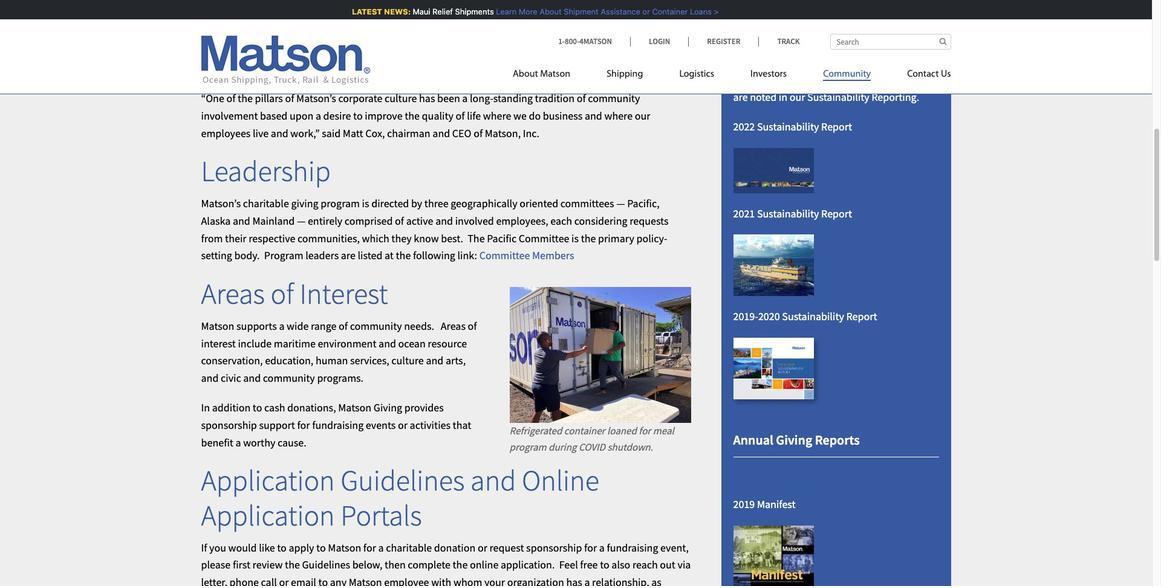 Task type: vqa. For each thing, say whether or not it's contained in the screenshot.
the 'Matson' inside the Matson supports a wide range of community needs.   Areas of interest include maritime environment and ocean resource conservation, education, human services, culture and arts, and civic and community programs.
yes



Task type: describe. For each thing, give the bounding box(es) containing it.
ocean
[[398, 337, 426, 351]]

of right the "needs."
[[468, 319, 477, 333]]

to left any
[[319, 576, 328, 587]]

matson at special olympics hawaii 2016 image
[[510, 0, 691, 55]]

of right pillars
[[285, 91, 294, 105]]

sustainability inside matson giving's progress and achievements are noted in our sustainability reporting.
[[808, 90, 870, 104]]

cause.
[[278, 436, 307, 450]]

maritime
[[274, 337, 316, 351]]

supports
[[237, 319, 277, 333]]

call
[[261, 576, 277, 587]]

culture inside "one of the pillars of matson's corporate culture has been a long-standing tradition of community involvement based upon a desire to improve the quality of life where we do business and where our employees live and work," said matt cox, chairman and ceo of matson, inc.
[[385, 91, 417, 105]]

do
[[529, 109, 541, 123]]

interest
[[201, 337, 236, 351]]

search image
[[940, 38, 947, 45]]

olympics
[[602, 57, 642, 70]]

culture inside matson supports a wide range of community needs.   areas of interest include maritime environment and ocean resource conservation, education, human services, culture and arts, and civic and community programs.
[[392, 354, 424, 368]]

to right free
[[600, 559, 610, 572]]

feel
[[559, 559, 578, 572]]

corporate
[[338, 91, 383, 105]]

if you would like to apply to matson for a charitable donation or request sponsorship for a fundraising event, please first review the guidelines below, then complete the online application.  feel free to also reach out via letter, phone call or email to any matson employee with whom your organization has a relationship, 
[[201, 541, 691, 587]]

register link
[[689, 36, 759, 47]]

report for 2022 sustainability report
[[822, 120, 852, 134]]

they
[[392, 231, 412, 245]]

fundraising inside in addition to cash donations, matson giving provides sponsorship support for fundraising events or activities that benefit a worthy cause.
[[312, 418, 364, 432]]

matson,
[[485, 126, 521, 140]]

shutdown.
[[608, 441, 653, 455]]

0 vertical spatial —
[[616, 197, 625, 211]]

reporting.
[[872, 90, 920, 104]]

track link
[[759, 36, 800, 47]]

2021
[[733, 207, 755, 221]]

and inside matson giving's progress and achievements are noted in our sustainability reporting.
[[848, 73, 865, 87]]

geographically
[[451, 197, 518, 211]]

sustainability right 2021
[[757, 207, 819, 221]]

support
[[259, 418, 295, 432]]

committee members link
[[479, 249, 574, 263]]

games
[[548, 73, 578, 86]]

are inside matson's charitable giving program is directed by three geographically oriented committees — pacific, alaska and mainland — entirely comprised of active and involved employees, each considering requests from their respective communities, which they know best.  the pacific committee is the primary policy- setting body.  program leaders are listed at the following link:
[[341, 249, 356, 263]]

matson inside matson supports a wide range of community needs.   areas of interest include maritime environment and ocean resource conservation, education, human services, culture and arts, and civic and community programs.
[[201, 319, 234, 333]]

the up chairman
[[405, 109, 420, 123]]

register
[[707, 36, 741, 47]]

via
[[678, 559, 691, 572]]

us
[[941, 70, 951, 79]]

requests
[[630, 214, 669, 228]]

sponsorship inside in addition to cash donations, matson giving provides sponsorship support for fundraising events or activities that benefit a worthy cause.
[[201, 418, 257, 432]]

2019-
[[733, 310, 758, 324]]

learn
[[495, 7, 516, 16]]

live
[[253, 126, 269, 140]]

each
[[551, 214, 572, 228]]

maui
[[412, 7, 429, 16]]

>
[[713, 7, 718, 16]]

"one of the pillars of matson's corporate culture has been a long-standing tradition of community involvement based upon a desire to improve the quality of life where we do business and where our employees live and work," said matt cox, chairman and ceo of matson, inc.
[[201, 91, 651, 140]]

of right ceo
[[474, 126, 483, 140]]

portals
[[341, 498, 422, 534]]

setting
[[201, 249, 232, 263]]

the up whom
[[453, 559, 468, 572]]

learn more about shipment assistance or container loans > link
[[495, 7, 718, 16]]

shipping
[[607, 70, 643, 79]]

2019
[[733, 498, 755, 512]]

employees,
[[496, 214, 549, 228]]

0 horizontal spatial areas
[[201, 276, 265, 312]]

1 application from the top
[[201, 463, 335, 499]]

about matson
[[513, 70, 570, 79]]

or inside in addition to cash donations, matson giving provides sponsorship support for fundraising events or activities that benefit a worthy cause.
[[398, 418, 408, 432]]

in addition to cash donations, matson giving provides sponsorship support for fundraising events or activities that benefit a worthy cause.
[[201, 401, 471, 450]]

would
[[228, 541, 257, 555]]

matson inside top menu navigation
[[540, 70, 570, 79]]

manifest
[[757, 498, 796, 512]]

below,
[[352, 559, 383, 572]]

a up below,
[[378, 541, 384, 555]]

alaska
[[201, 214, 231, 228]]

refrigerated container loaned for meal program during covid shutdown.
[[510, 425, 674, 455]]

leaders
[[306, 249, 339, 263]]

mainland
[[252, 214, 295, 228]]

fundraising inside if you would like to apply to matson for a charitable donation or request sponsorship for a fundraising event, please first review the guidelines below, then complete the online application.  feel free to also reach out via letter, phone call or email to any matson employee with whom your organization has a relationship,
[[607, 541, 658, 555]]

has inside "one of the pillars of matson's corporate culture has been a long-standing tradition of community involvement based upon a desire to improve the quality of life where we do business and where our employees live and work," said matt cox, chairman and ceo of matson, inc.
[[419, 91, 435, 105]]

0 horizontal spatial —
[[297, 214, 306, 228]]

cox,
[[365, 126, 385, 140]]

pacific
[[487, 231, 517, 245]]

entirely
[[308, 214, 343, 228]]

latest news: maui relief shipments learn more about shipment assistance or container loans >
[[351, 7, 718, 16]]

community inside "one of the pillars of matson's corporate culture has been a long-standing tradition of community involvement based upon a desire to improve the quality of life where we do business and where our employees live and work," said matt cox, chairman and ceo of matson, inc.
[[588, 91, 640, 105]]

login link
[[630, 36, 689, 47]]

a up relationship,
[[599, 541, 605, 555]]

800-
[[565, 36, 580, 47]]

we
[[514, 109, 527, 123]]

1 horizontal spatial about
[[539, 7, 561, 16]]

shipping link
[[589, 64, 661, 88]]

has inside if you would like to apply to matson for a charitable donation or request sponsorship for a fundraising event, please first review the guidelines below, then complete the online application.  feel free to also reach out via letter, phone call or email to any matson employee with whom your organization has a relationship,
[[566, 576, 582, 587]]

long-
[[470, 91, 494, 105]]

with
[[431, 576, 451, 587]]

conservation,
[[201, 354, 263, 368]]

resource
[[428, 337, 467, 351]]

1-800-4matson link
[[558, 36, 630, 47]]

the down they
[[396, 249, 411, 263]]

shipment
[[563, 7, 598, 16]]

1 vertical spatial committee
[[479, 249, 530, 263]]

shipments
[[454, 7, 493, 16]]

employees
[[201, 126, 251, 140]]

login
[[649, 36, 670, 47]]

0 vertical spatial is
[[362, 197, 369, 211]]

2020
[[758, 310, 780, 324]]

activities
[[410, 418, 451, 432]]

include
[[238, 337, 272, 351]]

upon
[[290, 109, 314, 123]]

1 horizontal spatial community
[[350, 319, 402, 333]]

program inside "refrigerated container loaned for meal program during covid shutdown."
[[510, 441, 547, 455]]

human
[[316, 354, 348, 368]]

policy-
[[637, 231, 668, 245]]

special
[[568, 57, 600, 70]]

complete
[[408, 559, 451, 572]]

desire
[[323, 109, 351, 123]]

following
[[413, 249, 455, 263]]

also
[[612, 559, 630, 572]]

giving
[[291, 197, 319, 211]]

matson's inside matson's charitable giving program is directed by three geographically oriented committees — pacific, alaska and mainland — entirely comprised of active and involved employees, each considering requests from their respective communities, which they know best.  the pacific committee is the primary policy- setting body.  program leaders are listed at the following link:
[[201, 197, 241, 211]]

for up free
[[584, 541, 597, 555]]

phone
[[230, 576, 259, 587]]

giving inside in addition to cash donations, matson giving provides sponsorship support for fundraising events or activities that benefit a worthy cause.
[[374, 401, 402, 415]]

1-
[[558, 36, 565, 47]]

a inside in addition to cash donations, matson giving provides sponsorship support for fundraising events or activities that benefit a worthy cause.
[[236, 436, 241, 450]]

free
[[580, 559, 598, 572]]

leadership
[[201, 153, 331, 190]]

1 horizontal spatial is
[[572, 231, 579, 245]]

sustainability down 'in'
[[757, 120, 819, 134]]

areas inside matson supports a wide range of community needs.   areas of interest include maritime environment and ocean resource conservation, education, human services, culture and arts, and civic and community programs.
[[441, 319, 466, 333]]

the up involvement
[[238, 91, 253, 105]]

container
[[564, 425, 605, 438]]

guidelines inside application guidelines and online application portals
[[341, 463, 465, 499]]

matson giving's progress and achievements are noted in our sustainability reporting.
[[733, 73, 931, 104]]

addition
[[212, 401, 251, 415]]

contact us link
[[889, 64, 951, 88]]

top menu navigation
[[513, 64, 951, 88]]

for inside in addition to cash donations, matson giving provides sponsorship support for fundraising events or activities that benefit a worthy cause.
[[297, 418, 310, 432]]

for inside "refrigerated container loaned for meal program during covid shutdown."
[[639, 425, 651, 438]]



Task type: locate. For each thing, give the bounding box(es) containing it.
0 vertical spatial our
[[790, 90, 805, 104]]

0 horizontal spatial fundraising
[[312, 418, 364, 432]]

for down donations,
[[297, 418, 310, 432]]

active
[[406, 214, 433, 228]]

about right more
[[539, 7, 561, 16]]

for up below,
[[363, 541, 376, 555]]

sponsorship up feel
[[526, 541, 582, 555]]

1 vertical spatial program
[[510, 441, 547, 455]]

committee inside matson's charitable giving program is directed by three geographically oriented committees — pacific, alaska and mainland — entirely comprised of active and involved employees, each considering requests from their respective communities, which they know best.  the pacific committee is the primary policy- setting body.  program leaders are listed at the following link:
[[519, 231, 570, 245]]

or right call
[[279, 576, 289, 587]]

committee down pacific
[[479, 249, 530, 263]]

achievements
[[868, 73, 931, 87]]

community down education,
[[263, 372, 315, 385]]

0 horizontal spatial community
[[263, 372, 315, 385]]

1 vertical spatial fundraising
[[607, 541, 658, 555]]

1 vertical spatial report
[[822, 207, 852, 221]]

directed
[[371, 197, 409, 211]]

0 horizontal spatial giving
[[374, 401, 402, 415]]

2019 manifest
[[733, 498, 796, 512]]

1 vertical spatial charitable
[[386, 541, 432, 555]]

community
[[588, 91, 640, 105], [350, 319, 402, 333], [263, 372, 315, 385]]

giving right annual
[[776, 432, 813, 449]]

are left noted
[[733, 90, 748, 104]]

— left "pacific,"
[[616, 197, 625, 211]]

matson up noted
[[733, 73, 767, 87]]

of up they
[[395, 214, 404, 228]]

1 vertical spatial —
[[297, 214, 306, 228]]

areas up resource
[[441, 319, 466, 333]]

of inside matson's charitable giving program is directed by three geographically oriented committees — pacific, alaska and mainland — entirely comprised of active and involved employees, each considering requests from their respective communities, which they know best.  the pacific committee is the primary policy- setting body.  program leaders are listed at the following link:
[[395, 214, 404, 228]]

please
[[201, 559, 231, 572]]

0 vertical spatial areas
[[201, 276, 265, 312]]

has down feel
[[566, 576, 582, 587]]

report
[[822, 120, 852, 134], [822, 207, 852, 221], [847, 310, 877, 324]]

and
[[848, 73, 865, 87], [585, 109, 602, 123], [271, 126, 288, 140], [433, 126, 450, 140], [233, 214, 250, 228], [436, 214, 453, 228], [379, 337, 396, 351], [426, 354, 444, 368], [201, 372, 219, 385], [243, 372, 261, 385], [471, 463, 516, 499]]

and inside application guidelines and online application portals
[[471, 463, 516, 499]]

charitable up then
[[386, 541, 432, 555]]

0 horizontal spatial is
[[362, 197, 369, 211]]

1 horizontal spatial at
[[558, 57, 566, 70]]

relationship,
[[592, 576, 649, 587]]

from
[[201, 231, 223, 245]]

1 vertical spatial are
[[341, 249, 356, 263]]

reefer container loan image
[[510, 287, 691, 424]]

meal
[[653, 425, 674, 438]]

1 vertical spatial giving
[[776, 432, 813, 449]]

committee
[[519, 231, 570, 245], [479, 249, 530, 263]]

reports
[[815, 19, 860, 36], [815, 432, 860, 449]]

range
[[311, 319, 337, 333]]

1 horizontal spatial giving
[[776, 432, 813, 449]]

application guidelines and online application portals
[[201, 463, 599, 534]]

to down corporate
[[353, 109, 363, 123]]

1 where from the left
[[483, 109, 511, 123]]

1 horizontal spatial our
[[790, 90, 805, 104]]

involvement
[[201, 109, 258, 123]]

report for 2021 sustainability report
[[822, 207, 852, 221]]

matson inside in addition to cash donations, matson giving provides sponsorship support for fundraising events or activities that benefit a worthy cause.
[[338, 401, 372, 415]]

0 horizontal spatial about
[[513, 70, 538, 79]]

culture
[[385, 91, 417, 105], [392, 354, 424, 368]]

0 horizontal spatial program
[[321, 197, 360, 211]]

None search field
[[830, 34, 951, 50]]

to inside "one of the pillars of matson's corporate culture has been a long-standing tradition of community involvement based upon a desire to improve the quality of life where we do business and where our employees live and work," said matt cox, chairman and ceo of matson, inc.
[[353, 109, 363, 123]]

environment
[[318, 337, 377, 351]]

primary
[[598, 231, 634, 245]]

community up environment in the left bottom of the page
[[350, 319, 402, 333]]

improve
[[365, 109, 403, 123]]

application
[[201, 463, 335, 499], [201, 498, 335, 534]]

matson's inside "one of the pillars of matson's corporate culture has been a long-standing tradition of community involvement based upon a desire to improve the quality of life where we do business and where our employees live and work," said matt cox, chairman and ceo of matson, inc.
[[296, 91, 336, 105]]

2 application from the top
[[201, 498, 335, 534]]

guidelines inside if you would like to apply to matson for a charitable donation or request sponsorship for a fundraising event, please first review the guidelines below, then complete the online application.  feel free to also reach out via letter, phone call or email to any matson employee with whom your organization has a relationship,
[[302, 559, 350, 572]]

— down "giving"
[[297, 214, 306, 228]]

benefit
[[201, 436, 233, 450]]

0 vertical spatial program
[[321, 197, 360, 211]]

1 vertical spatial reports
[[815, 432, 860, 449]]

culture down ocean
[[392, 354, 424, 368]]

or up online
[[478, 541, 488, 555]]

matson up 'interest'
[[201, 319, 234, 333]]

matson down below,
[[349, 576, 382, 587]]

application down 'worthy' on the bottom left of the page
[[201, 463, 335, 499]]

giving up events
[[374, 401, 402, 415]]

0 horizontal spatial at
[[385, 249, 394, 263]]

0 vertical spatial charitable
[[243, 197, 289, 211]]

0 horizontal spatial charitable
[[243, 197, 289, 211]]

review
[[253, 559, 283, 572]]

by
[[411, 197, 422, 211]]

matson up tradition
[[540, 70, 570, 79]]

work,"
[[291, 126, 320, 140]]

0 vertical spatial about
[[539, 7, 561, 16]]

listed
[[358, 249, 383, 263]]

at up games
[[558, 57, 566, 70]]

community link
[[805, 64, 889, 88]]

program down the "refrigerated"
[[510, 441, 547, 455]]

guidelines down events
[[341, 463, 465, 499]]

news:
[[383, 7, 410, 16]]

1 vertical spatial sponsorship
[[526, 541, 582, 555]]

that
[[453, 418, 471, 432]]

program inside matson's charitable giving program is directed by three geographically oriented committees — pacific, alaska and mainland — entirely comprised of active and involved employees, each considering requests from their respective communities, which they know best.  the pacific committee is the primary policy- setting body.  program leaders are listed at the following link:
[[321, 197, 360, 211]]

annual
[[733, 432, 774, 449]]

1 vertical spatial areas
[[441, 319, 466, 333]]

programs.
[[317, 372, 364, 385]]

our inside "one of the pillars of matson's corporate culture has been a long-standing tradition of community involvement based upon a desire to improve the quality of life where we do business and where our employees live and work," said matt cox, chairman and ceo of matson, inc.
[[635, 109, 651, 123]]

track
[[778, 36, 800, 47]]

in
[[779, 90, 788, 104]]

fundraising down donations,
[[312, 418, 364, 432]]

0 horizontal spatial our
[[635, 109, 651, 123]]

our down shipping link
[[635, 109, 651, 123]]

committee members
[[479, 249, 574, 263]]

a inside matson supports a wide range of community needs.   areas of interest include maritime environment and ocean resource conservation, education, human services, culture and arts, and civic and community programs.
[[279, 319, 285, 333]]

is up the comprised
[[362, 197, 369, 211]]

whom
[[454, 576, 482, 587]]

0 horizontal spatial where
[[483, 109, 511, 123]]

charitable inside if you would like to apply to matson for a charitable donation or request sponsorship for a fundraising event, please first review the guidelines below, then complete the online application.  feel free to also reach out via letter, phone call or email to any matson employee with whom your organization has a relationship,
[[386, 541, 432, 555]]

committees
[[561, 197, 614, 211]]

to inside in addition to cash donations, matson giving provides sponsorship support for fundraising events or activities that benefit a worthy cause.
[[253, 401, 262, 415]]

is down each
[[572, 231, 579, 245]]

contact
[[907, 70, 939, 79]]

which
[[362, 231, 389, 245]]

1 horizontal spatial areas
[[441, 319, 466, 333]]

0 vertical spatial are
[[733, 90, 748, 104]]

to
[[353, 109, 363, 123], [253, 401, 262, 415], [277, 541, 287, 555], [316, 541, 326, 555], [600, 559, 610, 572], [319, 576, 328, 587]]

blue matson logo with ocean, shipping, truck, rail and logistics written beneath it. image
[[201, 36, 371, 85]]

summer
[[510, 73, 546, 86]]

ceo
[[452, 126, 472, 140]]

has up the "quality"
[[419, 91, 435, 105]]

charitable
[[243, 197, 289, 211], [386, 541, 432, 555]]

1 horizontal spatial are
[[733, 90, 748, 104]]

to right like
[[277, 541, 287, 555]]

for left meal at the bottom of the page
[[639, 425, 651, 438]]

to left the cash
[[253, 401, 262, 415]]

our inside matson giving's progress and achievements are noted in our sustainability reporting.
[[790, 90, 805, 104]]

chairman
[[387, 126, 431, 140]]

a right upon
[[316, 109, 321, 123]]

provides
[[404, 401, 444, 415]]

to right apply
[[316, 541, 326, 555]]

at inside volunteers at special olympics hawaii summer games
[[558, 57, 566, 70]]

1 horizontal spatial charitable
[[386, 541, 432, 555]]

0 vertical spatial report
[[822, 120, 852, 134]]

of up wide
[[271, 276, 294, 312]]

4matson
[[580, 36, 612, 47]]

1 horizontal spatial —
[[616, 197, 625, 211]]

1 vertical spatial is
[[572, 231, 579, 245]]

are inside matson giving's progress and achievements are noted in our sustainability reporting.
[[733, 90, 748, 104]]

0 vertical spatial guidelines
[[341, 463, 465, 499]]

are left listed
[[341, 249, 356, 263]]

about up standing on the top left of the page
[[513, 70, 538, 79]]

charitable inside matson's charitable giving program is directed by three geographically oriented committees — pacific, alaska and mainland — entirely comprised of active and involved employees, each considering requests from their respective communities, which they know best.  the pacific committee is the primary policy- setting body.  program leaders are listed at the following link:
[[243, 197, 289, 211]]

needs.
[[404, 319, 434, 333]]

committee up the members at the top of page
[[519, 231, 570, 245]]

2 horizontal spatial community
[[588, 91, 640, 105]]

1 vertical spatial has
[[566, 576, 582, 587]]

guidelines up any
[[302, 559, 350, 572]]

or right events
[[398, 418, 408, 432]]

1 vertical spatial guidelines
[[302, 559, 350, 572]]

1 horizontal spatial where
[[605, 109, 633, 123]]

program
[[321, 197, 360, 211], [510, 441, 547, 455]]

about inside top menu navigation
[[513, 70, 538, 79]]

matson inside matson giving's progress and achievements are noted in our sustainability reporting.
[[733, 73, 767, 87]]

our right 'in'
[[790, 90, 805, 104]]

sustainability up track link
[[733, 19, 812, 36]]

0 horizontal spatial matson's
[[201, 197, 241, 211]]

0 horizontal spatial has
[[419, 91, 435, 105]]

arts,
[[446, 354, 466, 368]]

of left life
[[456, 109, 465, 123]]

matson community manifest image
[[733, 338, 814, 400]]

0 vertical spatial reports
[[815, 19, 860, 36]]

1 vertical spatial our
[[635, 109, 651, 123]]

2 where from the left
[[605, 109, 633, 123]]

matson up events
[[338, 401, 372, 415]]

charitable up mainland
[[243, 197, 289, 211]]

application up like
[[201, 498, 335, 534]]

a left wide
[[279, 319, 285, 333]]

at
[[558, 57, 566, 70], [385, 249, 394, 263]]

0 horizontal spatial sponsorship
[[201, 418, 257, 432]]

2022
[[733, 120, 755, 134]]

1 horizontal spatial fundraising
[[607, 541, 658, 555]]

sustainability right 2020
[[782, 310, 844, 324]]

logistics link
[[661, 64, 733, 88]]

1 horizontal spatial program
[[510, 441, 547, 455]]

0 vertical spatial community
[[588, 91, 640, 105]]

fundraising up also on the right bottom
[[607, 541, 658, 555]]

2 vertical spatial report
[[847, 310, 877, 324]]

oriented
[[520, 197, 558, 211]]

covid
[[579, 441, 606, 455]]

0 horizontal spatial are
[[341, 249, 356, 263]]

at inside matson's charitable giving program is directed by three geographically oriented committees — pacific, alaska and mainland — entirely comprised of active and involved employees, each considering requests from their respective communities, which they know best.  the pacific committee is the primary policy- setting body.  program leaders are listed at the following link:
[[385, 249, 394, 263]]

1 horizontal spatial has
[[566, 576, 582, 587]]

matson's up upon
[[296, 91, 336, 105]]

tradition
[[535, 91, 575, 105]]

giving
[[374, 401, 402, 415], [776, 432, 813, 449]]

2 vertical spatial community
[[263, 372, 315, 385]]

best.
[[441, 231, 463, 245]]

matson's up alaska
[[201, 197, 241, 211]]

interest
[[300, 276, 388, 312]]

0 vertical spatial matson's
[[296, 91, 336, 105]]

program
[[264, 249, 303, 263]]

a right been
[[462, 91, 468, 105]]

1 vertical spatial culture
[[392, 354, 424, 368]]

of
[[227, 91, 236, 105], [285, 91, 294, 105], [577, 91, 586, 105], [456, 109, 465, 123], [474, 126, 483, 140], [395, 214, 404, 228], [271, 276, 294, 312], [339, 319, 348, 333], [468, 319, 477, 333]]

for
[[297, 418, 310, 432], [639, 425, 651, 438], [363, 541, 376, 555], [584, 541, 597, 555]]

email
[[291, 576, 316, 587]]

program up entirely
[[321, 197, 360, 211]]

investors
[[751, 70, 787, 79]]

life
[[467, 109, 481, 123]]

1 horizontal spatial sponsorship
[[526, 541, 582, 555]]

0 vertical spatial has
[[419, 91, 435, 105]]

has
[[419, 91, 435, 105], [566, 576, 582, 587]]

the up email
[[285, 559, 300, 572]]

0 vertical spatial giving
[[374, 401, 402, 415]]

1 vertical spatial matson's
[[201, 197, 241, 211]]

1 horizontal spatial matson's
[[296, 91, 336, 105]]

sponsorship inside if you would like to apply to matson for a charitable donation or request sponsorship for a fundraising event, please first review the guidelines below, then complete the online application.  feel free to also reach out via letter, phone call or email to any matson employee with whom your organization has a relationship,
[[526, 541, 582, 555]]

0 vertical spatial sponsorship
[[201, 418, 257, 432]]

or left container
[[641, 7, 649, 16]]

sustainability down 'progress'
[[808, 90, 870, 104]]

progress
[[806, 73, 846, 87]]

at right listed
[[385, 249, 394, 263]]

the
[[238, 91, 253, 105], [405, 109, 420, 123], [581, 231, 596, 245], [396, 249, 411, 263], [285, 559, 300, 572], [453, 559, 468, 572]]

more
[[518, 7, 536, 16]]

1 vertical spatial community
[[350, 319, 402, 333]]

where up matson,
[[483, 109, 511, 123]]

0 vertical spatial at
[[558, 57, 566, 70]]

1 reports from the top
[[815, 19, 860, 36]]

0 vertical spatial fundraising
[[312, 418, 364, 432]]

of up business
[[577, 91, 586, 105]]

2 reports from the top
[[815, 432, 860, 449]]

volunteers at special olympics hawaii summer games
[[510, 57, 673, 86]]

matson up below,
[[328, 541, 361, 555]]

of up involvement
[[227, 91, 236, 105]]

based
[[260, 109, 288, 123]]

civic
[[221, 372, 241, 385]]

Search search field
[[830, 34, 951, 50]]

sponsorship down addition
[[201, 418, 257, 432]]

of up environment in the left bottom of the page
[[339, 319, 348, 333]]

1 vertical spatial at
[[385, 249, 394, 263]]

1 vertical spatial about
[[513, 70, 538, 79]]

0 vertical spatial committee
[[519, 231, 570, 245]]

the down considering
[[581, 231, 596, 245]]

matson giving's progress and achievements are noted in our sustainability reporting. link
[[733, 73, 931, 104]]

2019-2020 sustainability report
[[733, 310, 877, 324]]

is
[[362, 197, 369, 211], [572, 231, 579, 245]]

online
[[522, 463, 599, 499]]

refrigerated
[[510, 425, 562, 438]]

culture up improve
[[385, 91, 417, 105]]

a left 'worthy' on the bottom left of the page
[[236, 436, 241, 450]]

inc.
[[523, 126, 540, 140]]

community down shipping link
[[588, 91, 640, 105]]

0 vertical spatial culture
[[385, 91, 417, 105]]

areas up supports
[[201, 276, 265, 312]]

a down free
[[585, 576, 590, 587]]

where down shipping link
[[605, 109, 633, 123]]



